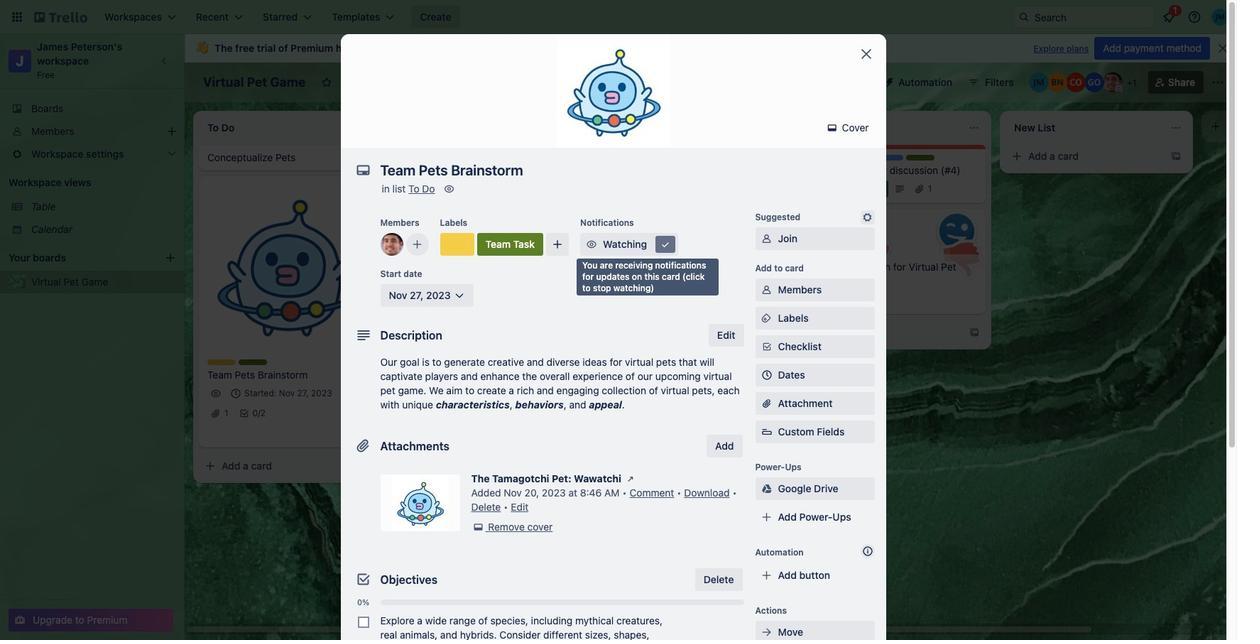 Task type: vqa. For each thing, say whether or not it's contained in the screenshot.
the right Jeremy Miller (jeremymiller198) image
yes



Task type: describe. For each thing, give the bounding box(es) containing it.
open information menu image
[[1188, 10, 1202, 24]]

workspace navigation collapse icon image
[[155, 51, 175, 71]]

your boards with 1 items element
[[9, 249, 143, 266]]

1 vertical spatial color: bold lime, title: "team task" element
[[239, 359, 267, 365]]

1 vertical spatial color: yellow, title: none image
[[207, 359, 236, 365]]

james peterson (jamespeterson93) image
[[380, 233, 403, 256]]

Board name text field
[[196, 71, 313, 94]]

1 horizontal spatial color: bold lime, title: "team task" element
[[477, 233, 543, 256]]

0 vertical spatial james peterson (jamespeterson93) image
[[1103, 72, 1123, 92]]

ben nelson (bennelson96) image
[[1048, 72, 1068, 92]]

0 horizontal spatial jeremy miller (jeremymiller198) image
[[1029, 72, 1049, 92]]

close dialog image
[[858, 45, 875, 63]]

add board image
[[165, 252, 176, 264]]

primary element
[[0, 0, 1237, 34]]

1 notification image
[[1161, 9, 1178, 26]]

1 horizontal spatial create from template… image
[[1171, 151, 1182, 162]]

search image
[[1019, 11, 1030, 23]]



Task type: locate. For each thing, give the bounding box(es) containing it.
0 horizontal spatial james peterson (jamespeterson93) image
[[358, 425, 375, 442]]

color: blue, title: "fyi" element
[[875, 155, 904, 161]]

jeremy miller (jeremymiller198) image right open information menu image
[[1212, 9, 1229, 26]]

0 horizontal spatial color: bold lime, title: "team task" element
[[239, 359, 267, 365]]

1 horizontal spatial jeremy miller (jeremymiller198) image
[[1212, 9, 1229, 26]]

0 horizontal spatial create from template… image
[[969, 327, 980, 338]]

None text field
[[373, 158, 842, 183]]

1 vertical spatial create from template… image
[[969, 327, 980, 338]]

0 vertical spatial create from template… image
[[1171, 151, 1182, 162]]

0 vertical spatial color: bold lime, title: "team task" element
[[477, 233, 543, 256]]

star or unstar board image
[[321, 77, 333, 88]]

None checkbox
[[358, 617, 369, 628]]

color: bold lime, title: none image
[[906, 155, 935, 161]]

gary orlando (garyorlando) image
[[1085, 72, 1104, 92]]

james peterson (jamespeterson93) image
[[1103, 72, 1123, 92], [358, 425, 375, 442]]

0 horizontal spatial color: yellow, title: none image
[[207, 359, 236, 365]]

Search field
[[1030, 7, 1154, 27]]

jeremy miller (jeremymiller198) image
[[1212, 9, 1229, 26], [1029, 72, 1049, 92]]

add members to card image
[[412, 237, 423, 251]]

0 vertical spatial color: yellow, title: none image
[[440, 233, 474, 256]]

jeremy miller (jeremymiller198) image inside primary element
[[1212, 9, 1229, 26]]

wave image
[[196, 42, 209, 55]]

None checkbox
[[813, 180, 888, 197]]

show menu image
[[1211, 75, 1225, 90]]

1 vertical spatial jeremy miller (jeremymiller198) image
[[1029, 72, 1049, 92]]

christina overa (christinaovera) image
[[1066, 72, 1086, 92]]

jeremy miller (jeremymiller198) image left christina overa (christinaovera) image
[[1029, 72, 1049, 92]]

create from template… image
[[1171, 151, 1182, 162], [969, 327, 980, 338]]

color: yellow, title: none image
[[440, 233, 474, 256], [207, 359, 236, 365]]

sm image
[[442, 182, 456, 196], [760, 283, 774, 297], [760, 311, 774, 325], [624, 472, 638, 486], [760, 625, 774, 639]]

color: bold lime, title: "team task" element
[[477, 233, 543, 256], [239, 359, 267, 365]]

0 vertical spatial jeremy miller (jeremymiller198) image
[[1212, 9, 1229, 26]]

sm image
[[825, 121, 839, 135], [861, 210, 875, 224], [760, 232, 774, 246], [585, 237, 599, 251], [659, 237, 673, 251], [760, 482, 774, 496], [471, 520, 486, 534]]

1 horizontal spatial james peterson (jamespeterson93) image
[[1103, 72, 1123, 92]]

1 vertical spatial james peterson (jamespeterson93) image
[[358, 425, 375, 442]]

banner
[[185, 34, 1237, 63]]

1 horizontal spatial color: yellow, title: none image
[[440, 233, 474, 256]]



